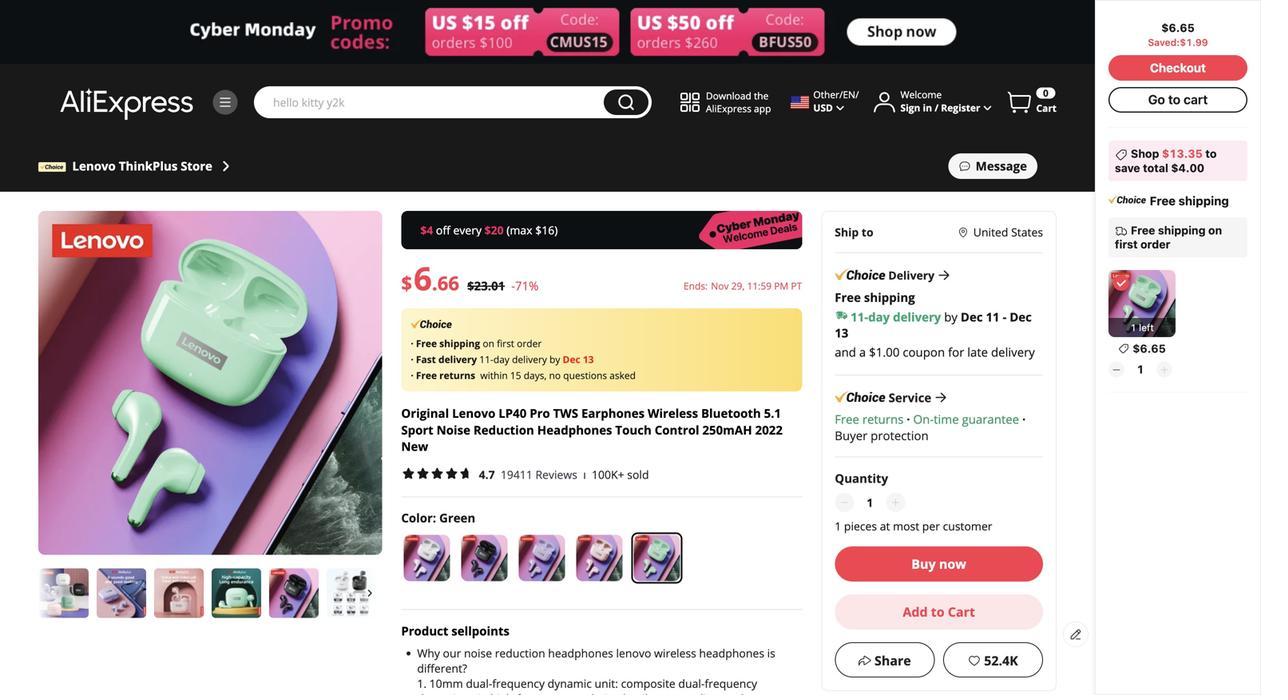 Task type: describe. For each thing, give the bounding box(es) containing it.
original lenovo lp40 pro tws earphones wireless bluetooth 5.1 sport noise reduction headphones touch control 250mah 2022 new
[[401, 405, 783, 454]]

total
[[1144, 161, 1169, 174]]

other/ en /
[[814, 88, 859, 101]]

· free shipping on first order · fast delivery 11-day delivery by dec 13 · free returns within 15 days, no questions asked
[[411, 337, 636, 382]]

15
[[510, 369, 521, 382]]

new
[[401, 438, 428, 454]]

add
[[903, 603, 928, 620]]

5.1
[[764, 405, 782, 421]]

1sqid_b image
[[218, 95, 233, 109]]

analysis,
[[572, 691, 616, 695]]

other/
[[814, 88, 843, 101]]

lenovo wireless headphones
[[616, 645, 765, 661]]

off
[[436, 223, 451, 238]]

19411
[[501, 467, 533, 482]]

on-
[[914, 411, 934, 427]]

product sellpoints why our noise reduction headphones lenovo wireless headphones is different? 1. 10mm dual-frequency dynamic unit: composite dual-frequency dynamic unit, high-frequency analysis, details are not distor
[[401, 623, 802, 695]]

$6.65 for $6.65 saved:$1.99
[[1162, 21, 1195, 34]]

states
[[1012, 225, 1044, 240]]

united states
[[974, 225, 1044, 240]]

ends: nov 29, 11:59 pm pt
[[684, 279, 802, 292]]

$4 off every $20 (max $16 )
[[421, 223, 558, 238]]

sign in / register
[[901, 101, 981, 114]]

protection
[[871, 427, 929, 444]]

1 for 1 left
[[1131, 322, 1137, 333]]

shop $13.35
[[1132, 147, 1203, 160]]

in
[[923, 101, 933, 114]]

1 pieces at most per customer
[[835, 518, 993, 534]]

cart
[[1184, 92, 1209, 107]]

reviews
[[536, 467, 578, 482]]

100k+
[[592, 467, 625, 482]]

pt
[[791, 279, 802, 292]]

not
[[676, 691, 694, 695]]

earphones
[[582, 405, 645, 421]]

ends:
[[684, 279, 708, 292]]

· down $
[[411, 337, 414, 350]]

11- inside the · free shipping on first order · fast delivery 11-day delivery by dec 13 · free returns within 15 days, no questions asked
[[480, 353, 494, 366]]

different?
[[417, 661, 467, 676]]

go to cart link
[[1109, 87, 1248, 113]]

1 left link
[[1109, 270, 1176, 337]]

1 horizontal spatial dec
[[961, 309, 983, 325]]

go to cart
[[1149, 92, 1209, 107]]

at
[[880, 518, 891, 534]]

free shipping on first order
[[1116, 224, 1223, 251]]

hello kitty y2k text field
[[265, 94, 596, 110]]

$ 6 . 6 6 $23.01 -71%
[[401, 256, 539, 300]]

/ for in
[[935, 101, 939, 114]]

- inside dec 11 - dec 13
[[1003, 309, 1007, 325]]

pro
[[530, 405, 550, 421]]

delivery right late
[[992, 344, 1035, 360]]

2 dual- from the left
[[679, 676, 705, 691]]

checkout
[[1151, 61, 1207, 75]]

shop
[[1132, 147, 1160, 160]]

sport
[[401, 422, 434, 438]]

per
[[923, 518, 940, 534]]

- inside $ 6 . 6 6 $23.01 -71%
[[512, 278, 515, 294]]

free inside 'free shipping on first order'
[[1132, 224, 1156, 237]]

11
[[986, 309, 1000, 325]]

day inside the · free shipping on first order · fast delivery 11-day delivery by dec 13 · free returns within 15 days, no questions asked
[[494, 353, 510, 366]]

thinkplus
[[119, 158, 178, 174]]

lenovo inside the original lenovo lp40 pro tws earphones wireless bluetooth 5.1 sport noise reduction headphones touch control 250mah 2022 new
[[452, 405, 496, 421]]

౹
[[584, 467, 586, 482]]

buy
[[912, 555, 936, 572]]

$4.00
[[1172, 161, 1205, 174]]

0 vertical spatial lenovo
[[72, 158, 116, 174]]

days,
[[524, 369, 547, 382]]

control
[[655, 422, 700, 438]]

delivery right the fast
[[439, 353, 477, 366]]

71%
[[515, 278, 539, 294]]

wireless
[[648, 405, 698, 421]]

11-day delivery
[[851, 309, 942, 325]]

· up original
[[411, 369, 414, 382]]

first inside 'free shipping on first order'
[[1116, 238, 1138, 251]]

52.4k
[[985, 652, 1019, 669]]

ship to
[[835, 225, 874, 240]]

left
[[1140, 322, 1154, 333]]

lp40
[[499, 405, 527, 421]]

original
[[401, 405, 449, 421]]

for
[[949, 344, 965, 360]]

· left the fast
[[411, 353, 414, 366]]

delivery up coupon
[[893, 309, 942, 325]]

a
[[860, 344, 866, 360]]

buy now
[[912, 555, 967, 572]]

$4
[[421, 223, 433, 238]]

unit,
[[464, 691, 488, 695]]

10mm
[[430, 676, 463, 691]]

the
[[754, 89, 769, 102]]

why
[[417, 645, 440, 661]]

13 inside the · free shipping on first order · fast delivery 11-day delivery by dec 13 · free returns within 15 days, no questions asked
[[583, 353, 594, 366]]

· left on-
[[907, 411, 911, 427]]

delivery up days,
[[512, 353, 547, 366]]

fast
[[416, 353, 436, 366]]

11:59
[[748, 279, 772, 292]]

to for ship to
[[862, 225, 874, 240]]

color : green
[[401, 510, 476, 526]]

4.7 19411 reviews ౹ 100k+ sold
[[479, 467, 649, 482]]

29,
[[732, 279, 745, 292]]

late
[[968, 344, 989, 360]]

register
[[942, 101, 981, 114]]

1 horizontal spatial dynamic
[[548, 676, 592, 691]]

unit:
[[595, 676, 618, 691]]

sold
[[628, 467, 649, 482]]

noise
[[437, 422, 471, 438]]

share
[[875, 652, 912, 669]]

to for add to cart
[[932, 603, 945, 620]]



Task type: locate. For each thing, give the bounding box(es) containing it.
0 horizontal spatial 13
[[583, 353, 594, 366]]

by
[[945, 309, 958, 325], [550, 353, 561, 366]]

dec left '11'
[[961, 309, 983, 325]]

)
[[555, 223, 558, 238]]

0 horizontal spatial /
[[856, 88, 859, 101]]

13 up questions
[[583, 353, 594, 366]]

returns left within
[[440, 369, 476, 382]]

0 vertical spatial -
[[512, 278, 515, 294]]

cart inside button
[[948, 603, 976, 620]]

green
[[440, 510, 476, 526]]

1 horizontal spatial on
[[1209, 224, 1223, 237]]

bluetooth
[[702, 405, 761, 421]]

to for go to cart
[[1169, 92, 1181, 107]]

19411 reviews link
[[495, 467, 578, 482]]

headphones
[[538, 422, 613, 438]]

1 horizontal spatial day
[[869, 309, 890, 325]]

6
[[414, 256, 432, 300], [438, 270, 449, 296], [449, 270, 460, 296]]

download
[[706, 89, 752, 102]]

0 horizontal spatial lenovo
[[72, 158, 116, 174]]

0 horizontal spatial -
[[512, 278, 515, 294]]

0 vertical spatial $6.65
[[1162, 21, 1195, 34]]

cart right add
[[948, 603, 976, 620]]

by up for
[[945, 309, 958, 325]]

$13.35
[[1163, 147, 1203, 160]]

add to cart button
[[835, 594, 1044, 629]]

/ right in
[[935, 101, 939, 114]]

order up the '1 left' link
[[1141, 238, 1171, 251]]

go
[[1149, 92, 1166, 107]]

13 inside dec 11 - dec 13
[[835, 325, 849, 341]]

order up days,
[[517, 337, 542, 350]]

our
[[443, 645, 461, 661]]

1 vertical spatial 13
[[583, 353, 594, 366]]

first inside the · free shipping on first order · fast delivery 11-day delivery by dec 13 · free returns within 15 days, no questions asked
[[497, 337, 515, 350]]

to right ship
[[862, 225, 874, 240]]

order inside 'free shipping on first order'
[[1141, 238, 1171, 251]]

quantity
[[835, 470, 889, 486]]

store
[[181, 158, 212, 174]]

to right add
[[932, 603, 945, 620]]

dual- right 10mm
[[466, 676, 493, 691]]

1 vertical spatial returns
[[863, 411, 904, 427]]

$16
[[536, 223, 555, 238]]

first up the '1 left' link
[[1116, 238, 1138, 251]]

0 horizontal spatial on
[[483, 337, 495, 350]]

0 horizontal spatial day
[[494, 353, 510, 366]]

0 vertical spatial cart
[[1037, 101, 1057, 115]]

lenovo thinkplus store link
[[72, 157, 235, 176]]

dual- right the are
[[679, 676, 705, 691]]

(max
[[507, 223, 533, 238]]

1 dual- from the left
[[466, 676, 493, 691]]

shipping inside 'free shipping on first order'
[[1159, 224, 1206, 237]]

0 cart
[[1037, 86, 1057, 115]]

13 up and
[[835, 325, 849, 341]]

order inside the · free shipping on first order · fast delivery 11-day delivery by dec 13 · free returns within 15 days, no questions asked
[[517, 337, 542, 350]]

$6.65 up saved:$1.99
[[1162, 21, 1195, 34]]

None button
[[604, 89, 649, 115]]

1 horizontal spatial order
[[1141, 238, 1171, 251]]

to right '$13.35' at right
[[1206, 147, 1217, 160]]

1 horizontal spatial lenovo
[[452, 405, 496, 421]]

· right guarantee
[[1023, 411, 1026, 427]]

$6.65 down "left"
[[1133, 342, 1167, 355]]

and a $1.00 coupon for late delivery
[[835, 344, 1039, 360]]

/ for en
[[856, 88, 859, 101]]

0 vertical spatial day
[[869, 309, 890, 325]]

1 for 1 pieces at most per customer
[[835, 518, 842, 534]]

cart down 0
[[1037, 101, 1057, 115]]

1 vertical spatial order
[[517, 337, 542, 350]]

1 horizontal spatial returns
[[863, 411, 904, 427]]

nov
[[711, 279, 729, 292]]

aliexpress
[[706, 102, 752, 115]]

1 horizontal spatial 11-
[[851, 309, 869, 325]]

lenovo left thinkplus
[[72, 158, 116, 174]]

1 horizontal spatial -
[[1003, 309, 1007, 325]]

every
[[453, 223, 482, 238]]

0
[[1044, 86, 1049, 99]]

download the aliexpress app
[[706, 89, 771, 115]]

11- up within
[[480, 353, 494, 366]]

free shipping
[[1150, 194, 1230, 208], [835, 289, 916, 305]]

on inside the · free shipping on first order · fast delivery 11-day delivery by dec 13 · free returns within 15 days, no questions asked
[[483, 337, 495, 350]]

0 vertical spatial 1
[[1131, 322, 1137, 333]]

free shipping up '11-day delivery'
[[835, 289, 916, 305]]

1 horizontal spatial dual-
[[679, 676, 705, 691]]

by up 'no'
[[550, 353, 561, 366]]

0 vertical spatial returns
[[440, 369, 476, 382]]

to inside button
[[932, 603, 945, 620]]

0 horizontal spatial first
[[497, 337, 515, 350]]

1 horizontal spatial first
[[1116, 238, 1138, 251]]

frequency
[[493, 676, 545, 691], [705, 676, 758, 691], [517, 691, 569, 695]]

1 horizontal spatial 1
[[1131, 322, 1137, 333]]

1 left pieces
[[835, 518, 842, 534]]

day up within
[[494, 353, 510, 366]]

no
[[549, 369, 561, 382]]

11- up a
[[851, 309, 869, 325]]

- right '11'
[[1003, 309, 1007, 325]]

0 vertical spatial on
[[1209, 224, 1223, 237]]

shipping inside the · free shipping on first order · fast delivery 11-day delivery by dec 13 · free returns within 15 days, no questions asked
[[440, 337, 480, 350]]

are
[[656, 691, 673, 695]]

0 horizontal spatial returns
[[440, 369, 476, 382]]

composite
[[621, 676, 676, 691]]

add to cart
[[903, 603, 976, 620]]

first up 15
[[497, 337, 515, 350]]

order
[[1141, 238, 1171, 251], [517, 337, 542, 350]]

1 horizontal spatial by
[[945, 309, 958, 325]]

returns inside the · free shipping on first order · fast delivery 11-day delivery by dec 13 · free returns within 15 days, no questions asked
[[440, 369, 476, 382]]

1 vertical spatial day
[[494, 353, 510, 366]]

1 horizontal spatial cart
[[1037, 101, 1057, 115]]

dynamic down different? at the left bottom
[[417, 691, 462, 695]]

2022
[[756, 422, 783, 438]]

to inside to save total $4.00
[[1206, 147, 1217, 160]]

$6.65 inside "$6.65 saved:$1.99"
[[1162, 21, 1195, 34]]

1 vertical spatial first
[[497, 337, 515, 350]]

checkout button
[[1109, 55, 1248, 81]]

None text field
[[1128, 360, 1154, 379], [858, 493, 883, 512], [1128, 360, 1154, 379], [858, 493, 883, 512]]

1 vertical spatial lenovo
[[452, 405, 496, 421]]

free inside free returns · on-time guarantee · buyer protection
[[835, 411, 860, 427]]

$6.65 for $6.65
[[1133, 342, 1167, 355]]

0 horizontal spatial dynamic
[[417, 691, 462, 695]]

details
[[619, 691, 653, 695]]

0 horizontal spatial order
[[517, 337, 542, 350]]

shipping
[[1179, 194, 1230, 208], [1159, 224, 1206, 237], [865, 289, 916, 305], [440, 337, 480, 350]]

- right '$23.01'
[[512, 278, 515, 294]]

to right go
[[1169, 92, 1181, 107]]

$20
[[485, 223, 504, 238]]

0 horizontal spatial 1
[[835, 518, 842, 534]]

coupon
[[903, 344, 945, 360]]

1 horizontal spatial /
[[935, 101, 939, 114]]

1 vertical spatial free shipping
[[835, 289, 916, 305]]

day up $1.00
[[869, 309, 890, 325]]

dynamic
[[548, 676, 592, 691], [417, 691, 462, 695]]

$6.65 saved:$1.99
[[1149, 21, 1209, 48]]

0 horizontal spatial cart
[[948, 603, 976, 620]]

2 horizontal spatial dec
[[1010, 309, 1032, 325]]

is
[[768, 645, 776, 661]]

free shipping down $4.00
[[1150, 194, 1230, 208]]

product
[[401, 623, 449, 639]]

delivery
[[889, 267, 935, 283]]

0 vertical spatial free shipping
[[1150, 194, 1230, 208]]

0 horizontal spatial dec
[[563, 353, 581, 366]]

·
[[411, 337, 414, 350], [411, 353, 414, 366], [411, 369, 414, 382], [907, 411, 911, 427], [1023, 411, 1026, 427]]

dec right '11'
[[1010, 309, 1032, 325]]

day
[[869, 309, 890, 325], [494, 353, 510, 366]]

1 vertical spatial on
[[483, 337, 495, 350]]

buy now button
[[835, 546, 1044, 582]]

$
[[401, 270, 412, 296]]

1 horizontal spatial 13
[[835, 325, 849, 341]]

0 vertical spatial first
[[1116, 238, 1138, 251]]

0 horizontal spatial by
[[550, 353, 561, 366]]

/ right other/
[[856, 88, 859, 101]]

save
[[1116, 161, 1141, 174]]

welcome
[[901, 88, 942, 101]]

:
[[433, 510, 436, 526]]

by inside the · free shipping on first order · fast delivery 11-day delivery by dec 13 · free returns within 15 days, no questions asked
[[550, 353, 561, 366]]

1 left "left"
[[1131, 322, 1137, 333]]

1 vertical spatial -
[[1003, 309, 1007, 325]]

dynamic left unit:
[[548, 676, 592, 691]]

time
[[934, 411, 959, 427]]

0 vertical spatial 11-
[[851, 309, 869, 325]]

0 horizontal spatial 11-
[[480, 353, 494, 366]]

on inside 'free shipping on first order'
[[1209, 224, 1223, 237]]

11-
[[851, 309, 869, 325], [480, 353, 494, 366]]

sellpoints
[[452, 623, 510, 639]]

1 vertical spatial by
[[550, 353, 561, 366]]

free
[[1150, 194, 1176, 208], [1132, 224, 1156, 237], [835, 289, 861, 305], [416, 337, 437, 350], [416, 369, 437, 382], [835, 411, 860, 427]]

0 vertical spatial order
[[1141, 238, 1171, 251]]

1 vertical spatial $6.65
[[1133, 342, 1167, 355]]

reduction
[[474, 422, 535, 438]]

sign
[[901, 101, 921, 114]]

returns down service
[[863, 411, 904, 427]]

$6.65
[[1162, 21, 1195, 34], [1133, 342, 1167, 355]]

1 vertical spatial 1
[[835, 518, 842, 534]]

dec up questions
[[563, 353, 581, 366]]

$1.00
[[870, 344, 900, 360]]

color
[[401, 510, 433, 526]]

1 vertical spatial cart
[[948, 603, 976, 620]]

pieces
[[845, 518, 877, 534]]

ship
[[835, 225, 859, 240]]

united
[[974, 225, 1009, 240]]

0 vertical spatial 13
[[835, 325, 849, 341]]

0 vertical spatial by
[[945, 309, 958, 325]]

dec 11 - dec 13
[[835, 309, 1032, 341]]

lenovo thinkplus store
[[72, 158, 212, 174]]

noise reduction headphones
[[464, 645, 614, 661]]

1 vertical spatial 11-
[[480, 353, 494, 366]]

lenovo up the 'noise'
[[452, 405, 496, 421]]

guarantee
[[963, 411, 1020, 427]]

1 horizontal spatial free shipping
[[1150, 194, 1230, 208]]

dec inside the · free shipping on first order · fast delivery 11-day delivery by dec 13 · free returns within 15 days, no questions asked
[[563, 353, 581, 366]]

to save total $4.00
[[1116, 147, 1217, 174]]

0 horizontal spatial free shipping
[[835, 289, 916, 305]]

pm
[[774, 279, 789, 292]]

13
[[835, 325, 849, 341], [583, 353, 594, 366]]

0 horizontal spatial dual-
[[466, 676, 493, 691]]

returns inside free returns · on-time guarantee · buyer protection
[[863, 411, 904, 427]]



Task type: vqa. For each thing, say whether or not it's contained in the screenshot.
Plus Sized Clothing
no



